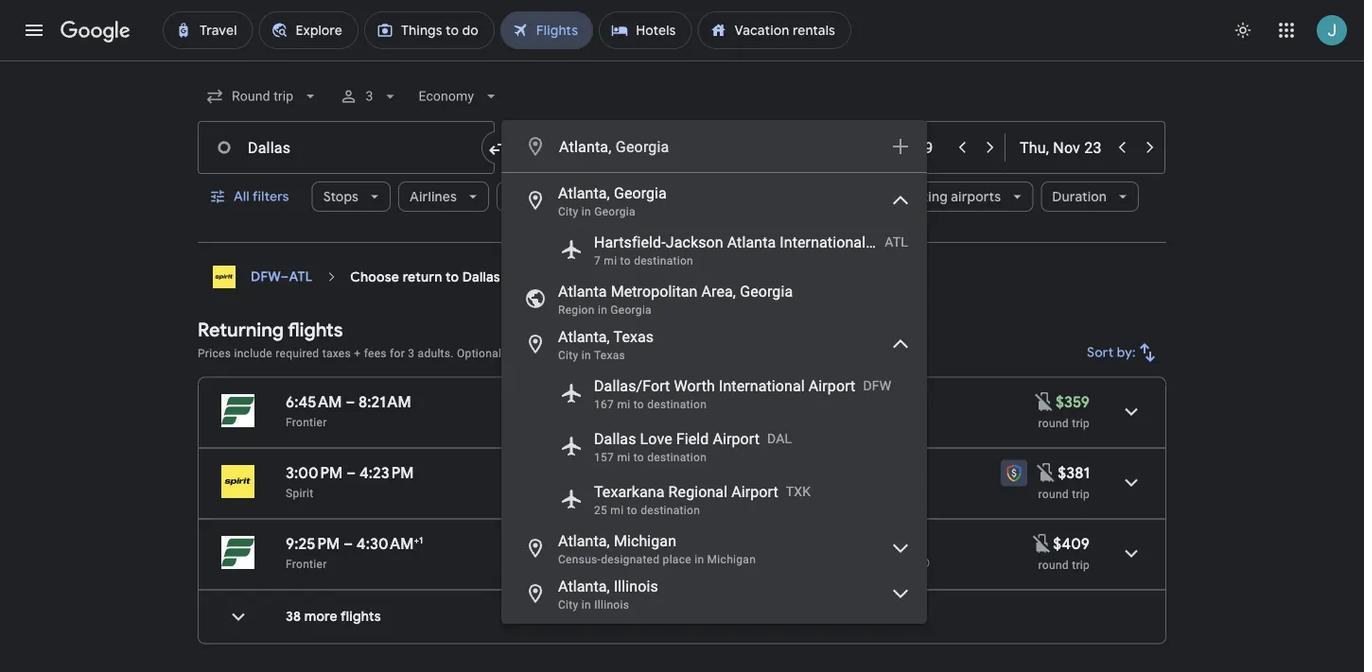 Task type: vqa. For each thing, say whether or not it's contained in the screenshot.
the Prices
yes



Task type: locate. For each thing, give the bounding box(es) containing it.
co inside the kg co 2
[[872, 535, 896, 554]]

0 horizontal spatial 3
[[366, 88, 373, 104]]

kg co 2
[[848, 535, 902, 557]]

min inside 8 hr 5 min atl – dfw
[[609, 535, 635, 554]]

airport inside dallas/fort worth international airport dfw 167 mi to destination
[[809, 377, 856, 395]]

4 atlanta, from the top
[[558, 578, 610, 596]]

city left price
[[558, 205, 579, 219]]

– for 8:21 am
[[346, 393, 355, 412]]

1 right 4:30 am
[[419, 535, 423, 546]]

hr left 23
[[579, 464, 593, 483]]

0 vertical spatial 2
[[567, 393, 575, 412]]

dallas right return
[[462, 269, 500, 286]]

– up 25
[[588, 487, 595, 500]]

min right "15"
[[730, 558, 750, 571]]

atlanta, inside atlanta, illinois city in illinois
[[558, 578, 610, 596]]

regional
[[669, 483, 728, 501]]

destination down worth
[[647, 398, 707, 412]]

min inside 2 hr 23 min atl – dfw
[[617, 464, 642, 483]]

– up returning flights
[[281, 269, 289, 286]]

dallas/fort worth international airport dfw 167 mi to destination
[[594, 377, 892, 412]]

nonstop for 8:21 am
[[690, 393, 749, 412]]

in inside the atlanta, georgia city in georgia
[[582, 205, 591, 219]]

38 more flights image
[[216, 595, 261, 640]]

dfw up 25
[[595, 487, 620, 500]]

nonstop
[[690, 393, 749, 412], [690, 464, 749, 483]]

Departure time: 9:25 PM. text field
[[286, 535, 340, 554]]

fees left for
[[364, 347, 387, 360]]

atl down 8
[[567, 558, 588, 571]]

destination
[[634, 255, 694, 268], [647, 398, 707, 412], [647, 451, 707, 465], [641, 504, 700, 518]]

dallas up 157
[[594, 430, 636, 448]]

atlanta, georgia city in georgia
[[558, 184, 667, 219]]

mi right 157
[[617, 451, 631, 465]]

hr left the 167
[[579, 393, 593, 412]]

to inside the dallas love field airport dal 157 mi to destination
[[634, 451, 644, 465]]

1 round trip from the top
[[1039, 417, 1090, 430]]

hr inside 8 hr 5 min atl – dfw
[[579, 535, 594, 554]]

dfw down 5
[[595, 558, 620, 571]]

atlanta, for atlanta, michigan
[[558, 532, 610, 550]]

returning flights main content
[[198, 258, 1167, 660]]

hr
[[579, 393, 593, 412], [579, 464, 593, 483], [579, 535, 594, 554], [700, 558, 711, 571]]

0 vertical spatial city
[[558, 205, 579, 219]]

city inside the atlanta, georgia city in georgia
[[558, 205, 579, 219]]

trip for $409
[[1072, 559, 1090, 572]]

city for atlanta, texas
[[558, 349, 579, 362]]

destination down regional
[[641, 504, 700, 518]]

3 atlanta, from the top
[[558, 532, 610, 550]]

359 US dollars text field
[[1056, 393, 1090, 412]]

georgia down metropolitan on the top of page
[[611, 304, 652, 317]]

2 inside 2 hr 23 min atl – dfw
[[567, 464, 575, 483]]

atlanta, georgia option
[[502, 178, 927, 223]]

1 horizontal spatial fees
[[596, 347, 619, 360]]

texas up may
[[614, 328, 654, 346]]

nonstop for 4:23 pm
[[690, 464, 749, 483]]

in for georgia
[[582, 205, 591, 219]]

dfw inside 8 hr 5 min atl – dfw
[[595, 558, 620, 571]]

3 inside 'returning flights' main content
[[408, 347, 415, 360]]

destination up metropolitan on the top of page
[[634, 255, 694, 268]]

2 nonstop from the top
[[690, 464, 749, 483]]

1 vertical spatial +
[[414, 535, 419, 546]]

1 vertical spatial nonstop flight. element
[[690, 464, 749, 486]]

– inside the '6:45 am – 8:21 am frontier'
[[346, 393, 355, 412]]

by:
[[1117, 344, 1136, 361]]

flights
[[288, 318, 343, 342], [341, 609, 381, 626]]

2 vertical spatial 2
[[896, 541, 902, 557]]

hr left "15"
[[700, 558, 711, 571]]

atlanta, for atlanta, texas
[[558, 328, 610, 346]]

flights right more
[[341, 609, 381, 626]]

in
[[582, 205, 591, 219], [598, 304, 608, 317], [582, 349, 591, 362], [695, 554, 704, 567], [582, 599, 591, 612]]

hr right 8
[[579, 535, 594, 554]]

6:45 am
[[286, 393, 342, 412]]

to inside dallas/fort worth international airport dfw 167 mi to destination
[[634, 398, 644, 412]]

frontier down 6:45 am text box at the left of the page
[[286, 416, 327, 429]]

kg right 233
[[851, 393, 867, 412]]

nonstop flight. element
[[690, 393, 749, 415], [690, 464, 749, 486]]

round down this price for this flight doesn't include overhead bin access. if you need a carry-on bag, use the bags filter to update prices. image
[[1039, 559, 1069, 572]]

michigan
[[614, 532, 677, 550], [707, 554, 756, 567]]

2 atlanta, from the top
[[558, 328, 610, 346]]

airlines button
[[398, 174, 489, 220]]

–
[[281, 269, 289, 286], [346, 393, 355, 412], [346, 464, 356, 483], [588, 487, 595, 500], [344, 535, 353, 554], [588, 558, 595, 571]]

duration button
[[1041, 174, 1139, 220]]

to inside texarkana regional airport txk 25 mi to destination
[[627, 504, 638, 518]]

flight details. leaves hartsfield-jackson atlanta international airport at 9:25 pm on thursday, november 23 and arrives at dallas/fort worth international airport at 4:30 am on friday, november 24. image
[[1109, 531, 1154, 577]]

$381
[[1058, 464, 1090, 483]]

atl
[[885, 234, 908, 250], [289, 269, 313, 286], [567, 487, 588, 500], [567, 558, 588, 571]]

1 vertical spatial kg
[[852, 535, 869, 554]]

dfw
[[251, 269, 281, 286], [863, 378, 892, 394], [595, 487, 620, 500], [595, 558, 620, 571]]

in inside atlanta, illinois city in illinois
[[582, 599, 591, 612]]

1 frontier from the top
[[286, 416, 327, 429]]

0 vertical spatial trip
[[1072, 417, 1090, 430]]

3 round trip from the top
[[1039, 559, 1090, 572]]

1 city from the top
[[558, 205, 579, 219]]

– up atlanta, illinois city in illinois
[[588, 558, 595, 571]]

8 hr 5 min atl – dfw
[[567, 535, 635, 571]]

min right the 36
[[617, 393, 643, 412]]

1 nonstop from the top
[[690, 393, 749, 412]]

atlanta up region
[[558, 282, 607, 300]]

connecting airports
[[874, 188, 1001, 205]]

1 vertical spatial dallas
[[594, 430, 636, 448]]

to
[[620, 255, 631, 268], [446, 269, 459, 286], [634, 398, 644, 412], [634, 451, 644, 465], [627, 504, 638, 518]]

total duration 2 hr 36 min. element
[[567, 393, 690, 415]]

1 horizontal spatial dallas
[[594, 430, 636, 448]]

Departure time: 6:45 AM. text field
[[286, 393, 342, 412]]

destination inside texarkana regional airport txk 25 mi to destination
[[641, 504, 700, 518]]

this price for this flight doesn't include overhead bin access. if you need a carry-on bag, use the bags filter to update prices. image
[[1033, 391, 1056, 413], [1035, 462, 1058, 484]]

min
[[617, 393, 643, 412], [617, 464, 642, 483], [609, 535, 635, 554], [730, 558, 750, 571]]

2 city from the top
[[558, 349, 579, 362]]

1 vertical spatial nonstop
[[690, 464, 749, 483]]

0 vertical spatial atlanta
[[727, 233, 776, 251]]

city for atlanta, georgia
[[558, 205, 579, 219]]

3 button
[[331, 74, 407, 119]]

atl down toggle nearby airports for atlanta, georgia 'image'
[[885, 234, 908, 250]]

1 round from the top
[[1039, 417, 1069, 430]]

min right 5
[[609, 535, 635, 554]]

destination inside dallas/fort worth international airport dfw 167 mi to destination
[[647, 398, 707, 412]]

0 vertical spatial round
[[1039, 417, 1069, 430]]

change appearance image
[[1221, 8, 1266, 53]]

0 vertical spatial nonstop
[[690, 393, 749, 412]]

to down the hartsfield-
[[620, 255, 631, 268]]

atlanta, michigan option
[[502, 526, 927, 572]]

price
[[590, 188, 622, 205]]

1
[[419, 535, 423, 546], [690, 535, 696, 554], [690, 558, 697, 571]]

destination inside the dallas love field airport dal 157 mi to destination
[[647, 451, 707, 465]]

38
[[286, 609, 301, 626]]

trip down $359 text field
[[1072, 417, 1090, 430]]

city for atlanta, illinois
[[558, 599, 579, 612]]

0 horizontal spatial dallas
[[462, 269, 500, 286]]

1 vertical spatial 3
[[408, 347, 415, 360]]

atlanta, inside the atlanta, georgia city in georgia
[[558, 184, 610, 202]]

co
[[871, 393, 894, 412], [872, 535, 896, 554]]

mi right '7'
[[604, 255, 617, 268]]

2 inside the kg co 2
[[896, 541, 902, 557]]

mi inside dallas/fort worth international airport dfw 167 mi to destination
[[617, 398, 631, 412]]

dallas
[[462, 269, 500, 286], [594, 430, 636, 448]]

0 vertical spatial dallas
[[462, 269, 500, 286]]

texarkana regional airport (txk) option
[[502, 473, 927, 526]]

2 round trip from the top
[[1039, 488, 1090, 501]]

none search field containing ‌, georgia
[[198, 74, 1167, 625]]

airlines
[[410, 188, 457, 205]]

‌,
[[609, 138, 612, 156]]

round trip down 409 us dollars text box
[[1039, 559, 1090, 572]]

total duration 2 hr 23 min. element
[[567, 464, 690, 486]]

None search field
[[198, 74, 1167, 625]]

fees right bag at the left bottom of the page
[[596, 347, 619, 360]]

23
[[597, 464, 613, 483]]

1 vertical spatial round
[[1039, 488, 1069, 501]]

texas right bag at the left bottom of the page
[[594, 349, 626, 362]]

hr inside 1 stop 1 hr 15 min phx
[[700, 558, 711, 571]]

city right charges
[[558, 349, 579, 362]]

$359
[[1056, 393, 1090, 412]]

2 up toggle nearby airports for atlanta, illinois image
[[896, 541, 902, 557]]

trip for $359
[[1072, 417, 1090, 430]]

frontier down 9:25 pm
[[286, 558, 327, 571]]

atl inside 8 hr 5 min atl – dfw
[[567, 558, 588, 571]]

409 US dollars text field
[[1053, 535, 1090, 554]]

1 horizontal spatial 3
[[408, 347, 415, 360]]

atlanta, down census-
[[558, 578, 610, 596]]

kg
[[851, 393, 867, 412], [852, 535, 869, 554]]

1 trip from the top
[[1072, 417, 1090, 430]]

Arrival time: 4:23 PM. text field
[[359, 464, 414, 483]]

atlanta, inside atlanta, michigan census-designated place in michigan
[[558, 532, 610, 550]]

co right 233
[[871, 393, 894, 412]]

to down texarkana
[[627, 504, 638, 518]]

2 left 23
[[567, 464, 575, 483]]

0 vertical spatial international
[[780, 233, 866, 251]]

swap origin and destination. image
[[487, 136, 510, 159]]

connecting airports button
[[863, 174, 1034, 220]]

for
[[390, 347, 405, 360]]

None text field
[[198, 121, 495, 174]]

stops button
[[312, 174, 391, 220]]

Departure time: 3:00 PM. text field
[[286, 464, 343, 483]]

region
[[558, 304, 595, 317]]

list box containing atlanta, georgia
[[502, 173, 927, 625]]

– right 9:25 pm
[[344, 535, 353, 554]]

0 vertical spatial illinois
[[614, 578, 658, 596]]

co up toggle nearby airports for atlanta, illinois image
[[872, 535, 896, 554]]

2 nonstop flight. element from the top
[[690, 464, 749, 486]]

3 inside popup button
[[366, 88, 373, 104]]

toggle nearby airports for atlanta, illinois image
[[889, 583, 912, 606]]

38 more flights
[[286, 609, 381, 626]]

city down census-
[[558, 599, 579, 612]]

1 vertical spatial city
[[558, 349, 579, 362]]

– left "arrival time: 8:21 am." text field
[[346, 393, 355, 412]]

to down the love
[[634, 451, 644, 465]]

round trip down $359 text field
[[1039, 417, 1090, 430]]

1 down 1 stop flight. element
[[690, 558, 697, 571]]

2 vertical spatial trip
[[1072, 559, 1090, 572]]

atl up 8
[[567, 487, 588, 500]]

mi right the 36
[[617, 398, 631, 412]]

hr for 23
[[579, 464, 593, 483]]

+
[[354, 347, 361, 360], [414, 535, 419, 546]]

0 horizontal spatial atlanta
[[558, 282, 607, 300]]

– inside 8 hr 5 min atl – dfw
[[588, 558, 595, 571]]

mi right 25
[[611, 504, 624, 518]]

airport inside texarkana regional airport txk 25 mi to destination
[[732, 483, 779, 501]]

0 horizontal spatial michigan
[[614, 532, 677, 550]]

main menu image
[[23, 19, 45, 42]]

atlanta, up bag at the left bottom of the page
[[558, 328, 610, 346]]

2 vertical spatial city
[[558, 599, 579, 612]]

trip down 381 us dollars text field at the bottom
[[1072, 488, 1090, 501]]

to inside 'returning flights' main content
[[446, 269, 459, 286]]

kg left toggle nearby airports for atlanta, michigan image
[[852, 535, 869, 554]]

flights up required
[[288, 318, 343, 342]]

1 atlanta, from the top
[[558, 184, 610, 202]]

1 vertical spatial 2
[[567, 464, 575, 483]]

1 vertical spatial frontier
[[286, 558, 327, 571]]

destination, select multiple airports image
[[889, 135, 912, 158]]

atlanta
[[727, 233, 776, 251], [558, 282, 607, 300]]

1 horizontal spatial atlanta
[[727, 233, 776, 251]]

2 round from the top
[[1039, 488, 1069, 501]]

– for atl
[[281, 269, 289, 286]]

round for $409
[[1039, 559, 1069, 572]]

total duration 8 hr 5 min. element
[[567, 535, 690, 557]]

1 vertical spatial texas
[[594, 349, 626, 362]]

– left 4:23 pm
[[346, 464, 356, 483]]

min right 23
[[617, 464, 642, 483]]

0 vertical spatial 3
[[366, 88, 373, 104]]

worth
[[674, 377, 715, 395]]

2 left the 167
[[567, 393, 575, 412]]

enter your destination dialog
[[502, 120, 927, 625]]

atlanta, up census-
[[558, 532, 610, 550]]

in inside atlanta, michigan census-designated place in michigan
[[695, 554, 704, 567]]

1 vertical spatial international
[[719, 377, 805, 395]]

0 vertical spatial nonstop flight. element
[[690, 393, 749, 415]]

international
[[780, 233, 866, 251], [719, 377, 805, 395]]

atlanta, down ‌,
[[558, 184, 610, 202]]

2 vertical spatial round
[[1039, 559, 1069, 572]]

texarkana
[[594, 483, 665, 501]]

0 vertical spatial +
[[354, 347, 361, 360]]

0 horizontal spatial fees
[[364, 347, 387, 360]]

toggle nearby airports for atlanta, georgia image
[[889, 189, 912, 212]]

0 horizontal spatial +
[[354, 347, 361, 360]]

dallas inside 'returning flights' main content
[[462, 269, 500, 286]]

Return text field
[[1020, 122, 1107, 173]]

round trip down 381 us dollars text field at the bottom
[[1039, 488, 1090, 501]]

min for 2 hr 36 min
[[617, 393, 643, 412]]

prices
[[198, 347, 231, 360]]

atl inside option
[[885, 234, 908, 250]]

dfw right 233
[[863, 378, 892, 394]]

1 horizontal spatial michigan
[[707, 554, 756, 567]]

to down the dallas/fort
[[634, 398, 644, 412]]

round down $359 text field
[[1039, 417, 1069, 430]]

3 city from the top
[[558, 599, 579, 612]]

1 horizontal spatial +
[[414, 535, 419, 546]]

city inside atlanta, texas city in texas
[[558, 349, 579, 362]]

atlanta,
[[558, 184, 610, 202], [558, 328, 610, 346], [558, 532, 610, 550], [558, 578, 610, 596]]

city inside atlanta, illinois city in illinois
[[558, 599, 579, 612]]

destination down field
[[647, 451, 707, 465]]

2 trip from the top
[[1072, 488, 1090, 501]]

atlanta, michigan census-designated place in michigan
[[558, 532, 756, 567]]

0 vertical spatial round trip
[[1039, 417, 1090, 430]]

3 trip from the top
[[1072, 559, 1090, 572]]

0 vertical spatial frontier
[[286, 416, 327, 429]]

2 hr 36 min
[[567, 393, 643, 412]]

list box
[[502, 173, 927, 625]]

3
[[366, 88, 373, 104], [408, 347, 415, 360]]

trip
[[1072, 417, 1090, 430], [1072, 488, 1090, 501], [1072, 559, 1090, 572]]

233 kg co
[[823, 393, 894, 412]]

in inside atlanta, texas city in texas
[[582, 349, 591, 362]]

2 vertical spatial round trip
[[1039, 559, 1090, 572]]

1 vertical spatial round trip
[[1039, 488, 1090, 501]]

leaves hartsfield-jackson atlanta international airport at 9:25 pm on thursday, november 23 and arrives at dallas/fort worth international airport at 4:30 am on friday, november 24. element
[[286, 535, 423, 554]]

1 nonstop flight. element from the top
[[690, 393, 749, 415]]

atlanta, inside atlanta, texas city in texas
[[558, 328, 610, 346]]

1 vertical spatial atlanta
[[558, 282, 607, 300]]

atlanta down "atlanta, georgia" option
[[727, 233, 776, 251]]

None field
[[198, 79, 328, 114], [411, 79, 508, 114], [198, 79, 328, 114], [411, 79, 508, 114]]

round down 381 us dollars text field at the bottom
[[1039, 488, 1069, 501]]

1 vertical spatial trip
[[1072, 488, 1090, 501]]

381 US dollars text field
[[1058, 464, 1090, 483]]

trip down 409 us dollars text box
[[1072, 559, 1090, 572]]

3 round from the top
[[1039, 559, 1069, 572]]

to right return
[[446, 269, 459, 286]]

1 vertical spatial co
[[872, 535, 896, 554]]

mi
[[604, 255, 617, 268], [617, 398, 631, 412], [617, 451, 631, 465], [611, 504, 624, 518]]

1 vertical spatial flights
[[341, 609, 381, 626]]

hr inside 2 hr 23 min atl – dfw
[[579, 464, 593, 483]]

– inside 3:00 pm – 4:23 pm spirit
[[346, 464, 356, 483]]

dfw – atl
[[251, 269, 313, 286]]

atlanta, illinois city in illinois
[[558, 578, 658, 612]]

texarkana regional airport txk 25 mi to destination
[[594, 483, 811, 518]]



Task type: describe. For each thing, give the bounding box(es) containing it.
2 frontier from the top
[[286, 558, 327, 571]]

atl up returning flights
[[289, 269, 313, 286]]

spirit
[[286, 487, 314, 500]]

round trip for $359
[[1039, 417, 1090, 430]]

bag fees button
[[573, 347, 619, 360]]

1 inside 9:25 pm – 4:30 am + 1
[[419, 535, 423, 546]]

7 mi to destination
[[594, 255, 694, 268]]

place
[[663, 554, 692, 567]]

round trip for $409
[[1039, 559, 1090, 572]]

dfw inside 2 hr 23 min atl – dfw
[[595, 487, 620, 500]]

kg inside the kg co 2
[[852, 535, 869, 554]]

3:00 pm
[[286, 464, 343, 483]]

hartsfield-jackson atlanta international airport
[[594, 233, 917, 251]]

mi inside texarkana regional airport txk 25 mi to destination
[[611, 504, 624, 518]]

metropolitan
[[611, 282, 698, 300]]

15
[[714, 558, 727, 571]]

bags button
[[497, 174, 571, 220]]

dallas love field airport (dal) option
[[502, 420, 927, 473]]

atlanta, for atlanta, georgia
[[558, 184, 610, 202]]

1 left stop
[[690, 535, 696, 554]]

bags
[[508, 188, 539, 205]]

9:25 pm
[[286, 535, 340, 554]]

charges
[[505, 347, 547, 360]]

taxes
[[322, 347, 351, 360]]

georgia right ‌,
[[616, 138, 669, 156]]

love
[[640, 430, 673, 448]]

frontier inside the '6:45 am – 8:21 am frontier'
[[286, 416, 327, 429]]

this price for this flight doesn't include overhead bin access. if you need a carry-on bag, use the bags filter to update prices. image
[[1031, 533, 1053, 555]]

atlanta metropolitan area, georgia option
[[502, 276, 927, 322]]

atlanta metropolitan area, georgia region in georgia
[[558, 282, 793, 317]]

flight details. leaves hartsfield-jackson atlanta international airport at 3:00 pm on thursday, november 23 and arrives at dallas/fort worth international airport at 4:23 pm on thursday, november 23. image
[[1109, 460, 1154, 506]]

georgia down ‌, georgia at the left of page
[[614, 184, 667, 202]]

returning flights
[[198, 318, 343, 342]]

in for texas
[[582, 349, 591, 362]]

6:45 am – 8:21 am frontier
[[286, 393, 411, 429]]

flight details. leaves hartsfield-jackson atlanta international airport at 6:45 am on thursday, november 23 and arrives at dallas/fort worth international airport at 8:21 am on thursday, november 23. image
[[1109, 389, 1154, 435]]

Arrival time: 4:30 AM on  Friday, November 24. text field
[[357, 535, 423, 554]]

167
[[594, 398, 614, 412]]

mi inside the dallas love field airport dal 157 mi to destination
[[617, 451, 631, 465]]

157
[[594, 451, 614, 465]]

hr for 5
[[579, 535, 594, 554]]

sort by:
[[1087, 344, 1136, 361]]

layover (1 of 1) is a 1 hr 15 min layover at phoenix sky harbor international airport in phoenix. element
[[690, 557, 813, 572]]

1 vertical spatial michigan
[[707, 554, 756, 567]]

2 fees from the left
[[596, 347, 619, 360]]

min for 2 hr 23 min atl – dfw
[[617, 464, 642, 483]]

georgia up the hartsfield-
[[594, 205, 636, 219]]

7
[[594, 255, 601, 268]]

stop
[[700, 535, 730, 554]]

mi inside hartsfield-jackson atlanta international airport (atl) option
[[604, 255, 617, 268]]

233
[[823, 393, 847, 412]]

destination inside hartsfield-jackson atlanta international airport (atl) option
[[634, 255, 694, 268]]

all filters button
[[198, 174, 304, 220]]

all filters
[[234, 188, 289, 205]]

+ inside 9:25 pm – 4:30 am + 1
[[414, 535, 419, 546]]

Arrival time: 8:21 AM. text field
[[359, 393, 411, 412]]

leaves hartsfield-jackson atlanta international airport at 3:00 pm on thursday, november 23 and arrives at dallas/fort worth international airport at 4:23 pm on thursday, november 23. element
[[286, 464, 414, 483]]

bag
[[573, 347, 593, 360]]

5
[[597, 535, 606, 554]]

atlanta, for atlanta, illinois
[[558, 578, 610, 596]]

required
[[276, 347, 319, 360]]

atlanta inside atlanta metropolitan area, georgia region in georgia
[[558, 282, 607, 300]]

to inside hartsfield-jackson atlanta international airport (atl) option
[[620, 255, 631, 268]]

nonstop flight. element for 4:23 pm
[[690, 464, 749, 486]]

and
[[550, 347, 570, 360]]

dfw inside dallas/fort worth international airport dfw 167 mi to destination
[[863, 378, 892, 394]]

return
[[403, 269, 442, 286]]

apply.
[[647, 347, 678, 360]]

0 vertical spatial this price for this flight doesn't include overhead bin access. if you need a carry-on bag, use the bags filter to update prices. image
[[1033, 391, 1056, 413]]

georgia right area,
[[740, 282, 793, 300]]

– for 4:30 am
[[344, 535, 353, 554]]

hr for 36
[[579, 393, 593, 412]]

international inside dallas/fort worth international airport dfw 167 mi to destination
[[719, 377, 805, 395]]

dallas love field airport dal 157 mi to destination
[[594, 430, 792, 465]]

area,
[[702, 282, 736, 300]]

4:23 pm
[[359, 464, 414, 483]]

in inside atlanta metropolitan area, georgia region in georgia
[[598, 304, 608, 317]]

– inside 2 hr 23 min atl – dfw
[[588, 487, 595, 500]]

atl inside 2 hr 23 min atl – dfw
[[567, 487, 588, 500]]

0 vertical spatial flights
[[288, 318, 343, 342]]

leaves hartsfield-jackson atlanta international airport at 6:45 am on thursday, november 23 and arrives at dallas/fort worth international airport at 8:21 am on thursday, november 23. element
[[286, 393, 411, 412]]

nonstop flight. element for 8:21 am
[[690, 393, 749, 415]]

dal
[[767, 431, 792, 447]]

25
[[594, 504, 608, 518]]

stops
[[323, 188, 359, 205]]

choose
[[350, 269, 399, 286]]

toggle nearby airports for atlanta, texas image
[[889, 333, 912, 356]]

prices include required taxes + fees for 3 adults. optional charges and bag fees may apply.
[[198, 347, 678, 360]]

‌, georgia
[[609, 138, 669, 156]]

1 vertical spatial illinois
[[594, 599, 629, 612]]

all
[[234, 188, 250, 205]]

8
[[567, 535, 576, 554]]

dallas/fort
[[594, 377, 670, 395]]

sort
[[1087, 344, 1114, 361]]

0 vertical spatial co
[[871, 393, 894, 412]]

4:30 am
[[357, 535, 414, 554]]

txk
[[786, 484, 811, 500]]

field
[[676, 430, 709, 448]]

1 vertical spatial this price for this flight doesn't include overhead bin access. if you need a carry-on bag, use the bags filter to update prices. image
[[1035, 462, 1058, 484]]

airports
[[951, 188, 1001, 205]]

price button
[[578, 182, 654, 212]]

optional
[[457, 347, 502, 360]]

9:25 pm – 4:30 am + 1
[[286, 535, 423, 554]]

2 hr 23 min atl – dfw
[[567, 464, 642, 500]]

hartsfield-jackson atlanta international airport (atl) option
[[502, 223, 927, 276]]

more
[[304, 609, 338, 626]]

min inside 1 stop 1 hr 15 min phx
[[730, 558, 750, 571]]

0 vertical spatial michigan
[[614, 532, 677, 550]]

1 fees from the left
[[364, 347, 387, 360]]

atlanta, texas city in texas
[[558, 328, 654, 362]]

jackson
[[666, 233, 724, 251]]

sort by: button
[[1080, 330, 1167, 376]]

atlanta, texas option
[[502, 322, 927, 367]]

min for 8 hr 5 min atl – dfw
[[609, 535, 635, 554]]

Where else? text field
[[558, 124, 878, 169]]

connecting
[[874, 188, 948, 205]]

– for 4:23 pm
[[346, 464, 356, 483]]

international inside option
[[780, 233, 866, 251]]

adults.
[[418, 347, 454, 360]]

duration
[[1053, 188, 1107, 205]]

1 stop 1 hr 15 min phx
[[690, 535, 776, 571]]

$409
[[1053, 535, 1090, 554]]

atlanta, illinois option
[[502, 572, 927, 617]]

in for illinois
[[582, 599, 591, 612]]

choose return to dallas
[[350, 269, 500, 286]]

returning
[[198, 318, 284, 342]]

airport inside the dallas love field airport dal 157 mi to destination
[[713, 430, 760, 448]]

toggle nearby airports for atlanta, michigan image
[[889, 537, 912, 560]]

list box inside search box
[[502, 173, 927, 625]]

2 for 2 hr 36 min
[[567, 393, 575, 412]]

phx
[[753, 558, 776, 571]]

dallas/fort worth international airport (dfw) option
[[502, 367, 927, 420]]

8:21 am
[[359, 393, 411, 412]]

0 vertical spatial texas
[[614, 328, 654, 346]]

Departure text field
[[860, 122, 947, 173]]

round for $359
[[1039, 417, 1069, 430]]

designated
[[601, 554, 660, 567]]

36
[[597, 393, 613, 412]]

filters
[[253, 188, 289, 205]]

0 vertical spatial kg
[[851, 393, 867, 412]]

1 stop flight. element
[[690, 535, 730, 557]]

include
[[234, 347, 273, 360]]

hartsfield-
[[594, 233, 666, 251]]

dfw up returning flights
[[251, 269, 281, 286]]

2 for 2 hr 23 min atl – dfw
[[567, 464, 575, 483]]

3:00 pm – 4:23 pm spirit
[[286, 464, 414, 500]]

dallas inside the dallas love field airport dal 157 mi to destination
[[594, 430, 636, 448]]

census-
[[558, 554, 601, 567]]



